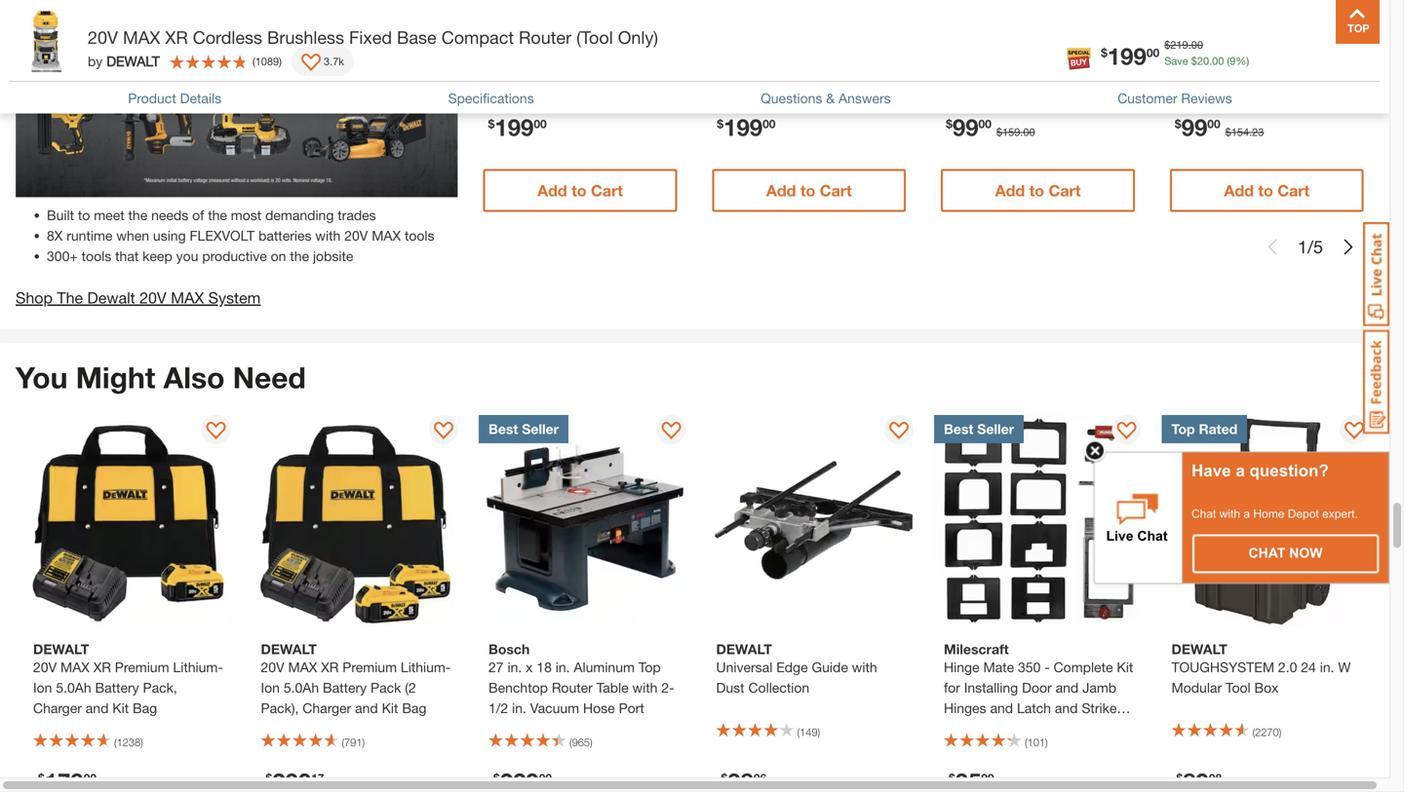 Task type: locate. For each thing, give the bounding box(es) containing it.
0 horizontal spatial the
[[128, 207, 147, 223]]

in. down benchtop
[[512, 701, 526, 717]]

bag down the pack,
[[133, 701, 157, 717]]

dewalt
[[106, 53, 160, 69], [33, 642, 89, 658], [261, 642, 317, 658], [716, 642, 772, 658], [1172, 642, 1227, 658]]

1 horizontal spatial display image
[[889, 422, 909, 442]]

( inside "$ 219 . 00 save $ 20 . 00 ( 9 %)"
[[1227, 55, 1230, 67]]

1763
[[567, 71, 591, 84]]

brushless down atomic
[[1170, 25, 1230, 41]]

4 add to cart button from the left
[[1170, 169, 1364, 212]]

0 vertical spatial cordless
[[1285, 5, 1339, 21]]

max inside 20v max xr premium lithium- ion 6.0ah and 4.0ah starter kit
[[511, 5, 540, 21]]

1 horizontal spatial 5.0ah
[[284, 680, 319, 696]]

$ 199 00 down specifications on the top left of the page
[[488, 113, 547, 141]]

1 horizontal spatial tool
[[1335, 25, 1360, 41]]

premium for dewalt 20v max xr premium lithium- ion 5.0ah battery pack, charger and kit bag
[[115, 660, 169, 676]]

2 best from the left
[[944, 421, 973, 438]]

top inside bosch 27 in. x 18 in. aluminum top benchtop router table with 2- 1/2 in. vacuum hose port
[[639, 660, 661, 676]]

dewalt inside dewalt toughsystem 2.0 24 in. w modular tool box
[[1172, 642, 1227, 658]]

ion for dewalt 20v max xr premium lithium- ion 5.0ah battery pack, charger and kit bag
[[33, 680, 52, 696]]

with left 2- on the left bottom of page
[[632, 680, 658, 696]]

tool for modular
[[1226, 680, 1251, 696]]

of
[[192, 207, 204, 223]]

0 horizontal spatial $ 199 00
[[488, 113, 547, 141]]

0 horizontal spatial top
[[639, 660, 661, 676]]

when
[[116, 228, 149, 244]]

kit inside 20v max xr premium lithium- ion 6.0ah and 4.0ah starter kit
[[656, 25, 673, 41]]

details
[[180, 90, 221, 106]]

system
[[208, 289, 261, 307]]

5.0ah inside dewalt 20v max xr premium lithium- ion 5.0ah battery pack (2 pack), charger and kit bag
[[284, 680, 319, 696]]

00 inside $ 99 00 $ 154 . 23
[[1207, 117, 1220, 130]]

cordless for xr
[[193, 27, 262, 48]]

2493
[[1025, 82, 1049, 94]]

a left home on the right
[[1244, 508, 1250, 521]]

router up vacuum
[[552, 680, 593, 696]]

modular
[[1172, 680, 1222, 696]]

3 add to cart from the left
[[995, 181, 1081, 200]]

0 horizontal spatial charger
[[33, 701, 82, 717]]

premium inside 20v max xr premium lithium- ion 6.0ah and 4.0ah starter kit
[[565, 5, 619, 21]]

to for first add to cart button from left
[[572, 181, 587, 200]]

0 horizontal spatial tool
[[1226, 680, 1251, 696]]

the right on
[[290, 248, 309, 264]]

in. right 18 on the left of the page
[[556, 660, 570, 676]]

aluminum
[[574, 660, 635, 676]]

20v inside dewalt 20v max xr premium lithium- ion 5.0ah battery pack, charger and kit bag
[[33, 660, 57, 676]]

tool inside 'atomic 20v max cordless brushless oscillating multi tool (tool only)'
[[1335, 25, 1360, 41]]

1 horizontal spatial seller
[[977, 421, 1014, 438]]

(tool down atomic
[[1170, 46, 1199, 62]]

3 add to cart button from the left
[[941, 169, 1135, 212]]

productive
[[202, 248, 267, 264]]

tool
[[1335, 25, 1360, 41], [1226, 680, 1251, 696]]

1 add from the left
[[537, 181, 567, 200]]

1 battery from the left
[[95, 680, 139, 696]]

with right guide
[[852, 660, 877, 676]]

3.7k
[[324, 55, 344, 68]]

lithium- inside dewalt 20v max xr premium lithium- ion 5.0ah battery pack, charger and kit bag
[[173, 660, 223, 676]]

( down dewalt 20v max xr premium lithium- ion 5.0ah battery pack (2 pack), charger and kit bag
[[342, 737, 344, 750]]

lithium- inside 20v max xr premium lithium- ion 6.0ah and 4.0ah starter kit
[[623, 5, 673, 21]]

1 add to cart from the left
[[537, 181, 623, 200]]

) for ( 965 )
[[590, 737, 593, 750]]

5.0ah inside dewalt 20v max xr premium lithium- ion 5.0ah battery pack, charger and kit bag
[[56, 680, 91, 696]]

27 in. x 18 in. aluminum top benchtop router table with 2-1/2 in. vacuum hose port image
[[479, 416, 691, 628]]

199 down questions
[[724, 113, 763, 141]]

product details button
[[128, 88, 221, 109], [128, 88, 221, 109]]

1 horizontal spatial ion
[[261, 680, 280, 696]]

cordless for max
[[1285, 5, 1339, 21]]

350
[[1018, 660, 1041, 676]]

brushless up 3.7k
[[267, 27, 344, 48]]

2 add from the left
[[766, 181, 796, 200]]

5.0ah up 'pack),'
[[284, 680, 319, 696]]

mate
[[983, 660, 1014, 676]]

display image
[[301, 54, 321, 73], [206, 422, 226, 442], [662, 422, 681, 442], [1345, 422, 1364, 442]]

( down vacuum
[[569, 737, 572, 750]]

display image for dewalt universal edge guide with dust collection
[[889, 422, 909, 442]]

3 cart from the left
[[1049, 181, 1081, 200]]

the right of
[[208, 207, 227, 223]]

battery for kit
[[95, 680, 139, 696]]

( left the 3.7k dropdown button
[[252, 55, 255, 68]]

lithium- up starter
[[623, 5, 673, 21]]

1 horizontal spatial bag
[[402, 701, 427, 717]]

top rated
[[1172, 421, 1238, 438]]

2 seller from the left
[[977, 421, 1014, 438]]

0 horizontal spatial 5.0ah
[[56, 680, 91, 696]]

cordless up multi
[[1285, 5, 1339, 21]]

answers
[[839, 90, 891, 106]]

1 vertical spatial cordless
[[193, 27, 262, 48]]

dewalt 20v max xr premium lithium- ion 5.0ah battery pack, charger and kit bag
[[33, 642, 223, 717]]

questions & answers
[[761, 90, 891, 106]]

1 charger from the left
[[33, 701, 82, 717]]

have
[[1192, 462, 1231, 480]]

battery
[[95, 680, 139, 696], [323, 680, 367, 696]]

premium inside dewalt 20v max xr premium lithium- ion 5.0ah battery pack (2 pack), charger and kit bag
[[343, 660, 397, 676]]

router left 4.0ah
[[519, 27, 571, 48]]

) for ( 2270 )
[[1279, 727, 1282, 739]]

1 horizontal spatial cordless
[[1285, 5, 1339, 21]]

the up when
[[128, 207, 147, 223]]

4 cart from the left
[[1278, 181, 1310, 200]]

complete
[[1054, 660, 1113, 676]]

using
[[153, 228, 186, 244]]

add to cart
[[537, 181, 623, 200], [766, 181, 852, 200], [995, 181, 1081, 200], [1224, 181, 1310, 200]]

max inside built to meet the needs of the most demanding trades 8x runtime when using flexvolt batteries with 20v max tools 300+ tools that keep you productive on the jobsite
[[372, 228, 401, 244]]

add to cart for 3rd add to cart button
[[995, 181, 1081, 200]]

2 display image from the left
[[889, 422, 909, 442]]

lithium- up the pack,
[[173, 660, 223, 676]]

1 vertical spatial tool
[[1226, 680, 1251, 696]]

add for first add to cart button from left
[[537, 181, 567, 200]]

1 horizontal spatial charger
[[303, 701, 351, 717]]

2 add to cart from the left
[[766, 181, 852, 200]]

display image
[[434, 422, 453, 442], [889, 422, 909, 442], [1117, 422, 1136, 442]]

0 horizontal spatial best
[[489, 421, 518, 438]]

battery left the pack,
[[95, 680, 139, 696]]

cart
[[591, 181, 623, 200], [820, 181, 852, 200], [1049, 181, 1081, 200], [1278, 181, 1310, 200]]

199 up customer
[[1108, 42, 1147, 70]]

5.0ah for pack),
[[284, 680, 319, 696]]

with up jobsite
[[315, 228, 341, 244]]

. down ( 2493 )
[[1020, 126, 1023, 138]]

universal edge guide with dust collection image
[[706, 416, 919, 628]]

( 1763 )
[[564, 71, 593, 84]]

0 horizontal spatial 99
[[953, 113, 979, 141]]

3 add from the left
[[995, 181, 1025, 200]]

add to cart for first add to cart button from left
[[537, 181, 623, 200]]

( 1089 )
[[252, 55, 282, 68]]

lithium- inside dewalt 20v max xr premium lithium- ion 5.0ah battery pack (2 pack), charger and kit bag
[[401, 660, 451, 676]]

dewalt inside dewalt 20v max xr premium lithium- ion 5.0ah battery pack, charger and kit bag
[[33, 642, 89, 658]]

top left rated
[[1172, 421, 1195, 438]]

bosch
[[489, 642, 530, 658]]

bag inside dewalt 20v max xr premium lithium- ion 5.0ah battery pack, charger and kit bag
[[133, 701, 157, 717]]

0 horizontal spatial lithium-
[[173, 660, 223, 676]]

0 vertical spatial top
[[1172, 421, 1195, 438]]

20
[[1197, 55, 1209, 67]]

( up $ 99 00 $ 159 . 00
[[1022, 82, 1025, 94]]

0 horizontal spatial premium
[[115, 660, 169, 676]]

1 horizontal spatial tools
[[405, 228, 434, 244]]

only) inside 'atomic 20v max cordless brushless oscillating multi tool (tool only)'
[[1202, 46, 1234, 62]]

tool for multi
[[1335, 25, 1360, 41]]

router
[[519, 27, 571, 48], [552, 680, 593, 696]]

0 horizontal spatial display image
[[434, 422, 453, 442]]

battery inside dewalt 20v max xr premium lithium- ion 5.0ah battery pack, charger and kit bag
[[95, 680, 139, 696]]

2 horizontal spatial 99
[[1181, 113, 1207, 141]]

0 horizontal spatial best seller
[[489, 421, 559, 438]]

included
[[1067, 721, 1119, 737]]

dewalt inside dewalt 20v max xr premium lithium- ion 5.0ah battery pack (2 pack), charger and kit bag
[[261, 642, 317, 658]]

bag down (2
[[402, 701, 427, 717]]

2-
[[661, 680, 674, 696]]

2 horizontal spatial 199
[[1108, 42, 1147, 70]]

1 display image from the left
[[434, 422, 453, 442]]

4 add from the left
[[1224, 181, 1254, 200]]

( down dewalt 20v max xr premium lithium- ion 5.0ah battery pack, charger and kit bag
[[114, 737, 117, 750]]

( for ( 2493 )
[[1022, 82, 1025, 94]]

1 horizontal spatial 99
[[981, 772, 994, 786]]

0 horizontal spatial seller
[[522, 421, 559, 438]]

tool down toughsystem
[[1226, 680, 1251, 696]]

premium inside dewalt 20v max xr premium lithium- ion 5.0ah battery pack, charger and kit bag
[[115, 660, 169, 676]]

and inside dewalt 20v max xr premium lithium- ion 5.0ah battery pack (2 pack), charger and kit bag
[[355, 701, 378, 717]]

brushless inside 'atomic 20v max cordless brushless oscillating multi tool (tool only)'
[[1170, 25, 1230, 41]]

dewalt inside 'dewalt universal edge guide with dust collection'
[[716, 642, 772, 658]]

top button
[[1336, 0, 1380, 44]]

chat now
[[1249, 546, 1323, 561]]

premium up 'pack'
[[343, 660, 397, 676]]

lithium- for dewalt 20v max xr premium lithium- ion 5.0ah battery pack (2 pack), charger and kit bag
[[401, 660, 451, 676]]

9
[[1230, 55, 1236, 67]]

2 cart from the left
[[820, 181, 852, 200]]

dewalt toughsystem 2.0 24 in. w modular tool box
[[1172, 642, 1351, 696]]

199 down specifications on the top left of the page
[[495, 113, 534, 141]]

%)
[[1236, 55, 1249, 67]]

( for ( 791 )
[[342, 737, 344, 750]]

seller
[[522, 421, 559, 438], [977, 421, 1014, 438]]

kit right starter
[[656, 25, 673, 41]]

2 battery from the left
[[323, 680, 367, 696]]

1 horizontal spatial 199
[[724, 113, 763, 141]]

port
[[619, 701, 644, 717]]

1 seller from the left
[[522, 421, 559, 438]]

$ 199 00 down questions
[[717, 113, 776, 141]]

00
[[1191, 39, 1203, 51], [1147, 46, 1160, 59], [1212, 55, 1224, 67], [534, 117, 547, 130], [763, 117, 776, 130], [979, 117, 992, 130], [1207, 117, 1220, 130], [1023, 126, 1035, 138], [84, 772, 97, 786], [539, 772, 552, 786]]

. left 9
[[1209, 55, 1212, 67]]

$ 199 00 up customer
[[1101, 42, 1160, 70]]

only) left %)
[[1202, 46, 1234, 62]]

pack,
[[143, 680, 177, 696]]

1 horizontal spatial brushless
[[1170, 25, 1230, 41]]

max inside dewalt 20v max xr premium lithium- ion 5.0ah battery pack, charger and kit bag
[[60, 660, 90, 676]]

0 horizontal spatial (tool
[[576, 27, 613, 48]]

premium up 4.0ah
[[565, 5, 619, 21]]

1 vertical spatial top
[[639, 660, 661, 676]]

now
[[1289, 546, 1323, 561]]

1 5.0ah from the left
[[56, 680, 91, 696]]

cordless inside 'atomic 20v max cordless brushless oscillating multi tool (tool only)'
[[1285, 5, 1339, 21]]

. down ( 8479 )
[[1249, 126, 1252, 138]]

( down "box"
[[1253, 727, 1255, 739]]

cordless up 1089
[[193, 27, 262, 48]]

cart for 3rd add to cart button
[[1049, 181, 1081, 200]]

tool right multi
[[1335, 25, 1360, 41]]

0 vertical spatial tools
[[405, 228, 434, 244]]

( 965 )
[[569, 737, 593, 750]]

battery inside dewalt 20v max xr premium lithium- ion 5.0ah battery pack (2 pack), charger and kit bag
[[323, 680, 367, 696]]

xr inside dewalt 20v max xr premium lithium- ion 5.0ah battery pack, charger and kit bag
[[93, 660, 111, 676]]

1 horizontal spatial best seller
[[944, 421, 1014, 438]]

99 left the 159
[[953, 113, 979, 141]]

tool inside dewalt toughsystem 2.0 24 in. w modular tool box
[[1226, 680, 1251, 696]]

1 horizontal spatial battery
[[323, 680, 367, 696]]

( up 23
[[1251, 82, 1254, 94]]

to for second add to cart button from left
[[800, 181, 815, 200]]

2 bag from the left
[[402, 701, 427, 717]]

( for ( 101 )
[[1025, 737, 1027, 750]]

for
[[944, 680, 960, 696]]

98
[[1209, 772, 1222, 786]]

20v max xr premium lithium-ion 5.0ah battery pack, charger and kit bag image
[[23, 416, 235, 628]]

and
[[545, 25, 568, 41], [1056, 680, 1079, 696], [86, 701, 109, 717], [355, 701, 378, 717], [990, 701, 1013, 717], [1055, 701, 1078, 717]]

( down "collection"
[[797, 727, 800, 739]]

seller for bosch
[[522, 421, 559, 438]]

premium up the pack,
[[115, 660, 169, 676]]

cart for second add to cart button from left
[[820, 181, 852, 200]]

1 vertical spatial a
[[1244, 508, 1250, 521]]

. inside $ 99 00 $ 154 . 23
[[1249, 126, 1252, 138]]

trades
[[338, 207, 376, 223]]

( down 20v max xr premium lithium- ion 6.0ah and 4.0ah starter kit
[[564, 71, 567, 84]]

$
[[1164, 39, 1170, 51], [1101, 46, 1108, 59], [1191, 55, 1197, 67], [488, 117, 495, 130], [717, 117, 724, 130], [946, 117, 953, 130], [1175, 117, 1181, 130], [996, 126, 1002, 138], [1225, 126, 1231, 138], [38, 772, 45, 786], [266, 772, 272, 786], [493, 772, 500, 786], [721, 772, 728, 786], [949, 772, 955, 786], [1176, 772, 1183, 786]]

1 horizontal spatial best
[[944, 421, 973, 438]]

99 for $ 99 00 $ 159 . 00
[[953, 113, 979, 141]]

.
[[1188, 39, 1191, 51], [1209, 55, 1212, 67], [1020, 126, 1023, 138], [1249, 126, 1252, 138]]

1 horizontal spatial lithium-
[[401, 660, 451, 676]]

1 horizontal spatial top
[[1172, 421, 1195, 438]]

milescraft
[[944, 642, 1009, 658]]

20v max xr premium lithium-ion 5.0ah battery pack (2 pack), charger and kit bag image
[[251, 416, 463, 628]]

to for 4th add to cart button
[[1258, 181, 1273, 200]]

plates
[[944, 721, 982, 737]]

219
[[1170, 39, 1188, 51]]

2 horizontal spatial lithium-
[[623, 5, 673, 21]]

chat
[[1249, 546, 1286, 561]]

ion inside dewalt 20v max xr premium lithium- ion 5.0ah battery pack, charger and kit bag
[[33, 680, 52, 696]]

kit right complete
[[1117, 660, 1133, 676]]

questions & answers button
[[761, 88, 891, 109], [761, 88, 891, 109]]

ion inside dewalt 20v max xr premium lithium- ion 5.0ah battery pack (2 pack), charger and kit bag
[[261, 680, 280, 696]]

2 horizontal spatial premium
[[565, 5, 619, 21]]

24
[[1301, 660, 1316, 676]]

1 vertical spatial router
[[552, 680, 593, 696]]

battery left 'pack'
[[323, 680, 367, 696]]

0 horizontal spatial tools
[[82, 248, 111, 264]]

199
[[1108, 42, 1147, 70], [495, 113, 534, 141], [724, 113, 763, 141]]

bag
[[133, 701, 157, 717], [402, 701, 427, 717]]

2 best seller from the left
[[944, 421, 1014, 438]]

0 vertical spatial tool
[[1335, 25, 1360, 41]]

( down latch
[[1025, 737, 1027, 750]]

1 horizontal spatial only)
[[1202, 46, 1234, 62]]

lithium- up (2
[[401, 660, 451, 676]]

with inside built to meet the needs of the most demanding trades 8x runtime when using flexvolt batteries with 20v max tools 300+ tools that keep you productive on the jobsite
[[315, 228, 341, 244]]

0 horizontal spatial battery
[[95, 680, 139, 696]]

4 add to cart from the left
[[1224, 181, 1310, 200]]

next slide image
[[1341, 239, 1356, 255]]

( up questions
[[793, 71, 796, 84]]

1 bag from the left
[[133, 701, 157, 717]]

expert.
[[1322, 508, 1358, 521]]

cart for 4th add to cart button
[[1278, 181, 1310, 200]]

2 horizontal spatial ion
[[483, 25, 502, 41]]

( 149 )
[[797, 727, 820, 739]]

product image image
[[15, 10, 78, 73]]

to inside built to meet the needs of the most demanding trades 8x runtime when using flexvolt batteries with 20v max tools 300+ tools that keep you productive on the jobsite
[[78, 207, 90, 223]]

feedback link image
[[1363, 330, 1390, 435]]

only) right 4.0ah
[[618, 27, 658, 48]]

display image inside the 3.7k dropdown button
[[301, 54, 321, 73]]

1 horizontal spatial (tool
[[1170, 46, 1199, 62]]

&
[[826, 90, 835, 106]]

best for milescraft
[[944, 421, 973, 438]]

max inside dewalt 20v max xr premium lithium- ion 5.0ah battery pack (2 pack), charger and kit bag
[[288, 660, 317, 676]]

lithium-
[[623, 5, 673, 21], [173, 660, 223, 676], [401, 660, 451, 676]]

customer reviews button
[[1118, 88, 1232, 109], [1118, 88, 1232, 109]]

kit up ( 1238 )
[[112, 701, 129, 717]]

demanding
[[265, 207, 334, 223]]

lithium- for dewalt 20v max xr premium lithium- ion 5.0ah battery pack, charger and kit bag
[[173, 660, 223, 676]]

( 101 )
[[1025, 737, 1048, 750]]

best seller for milescraft
[[944, 421, 1014, 438]]

kit down 'pack'
[[382, 701, 398, 717]]

99 down all
[[981, 772, 994, 786]]

top up port
[[639, 660, 661, 676]]

( left %)
[[1227, 55, 1230, 67]]

0 horizontal spatial brushless
[[267, 27, 344, 48]]

0 horizontal spatial cordless
[[193, 27, 262, 48]]

a right have
[[1236, 462, 1245, 480]]

1 horizontal spatial $ 199 00
[[717, 113, 776, 141]]

kit inside 'milescraft hinge mate 350 - complete kit for installing door and jamb hinges and latch and strike plates all hardware included'
[[1117, 660, 1133, 676]]

2 horizontal spatial display image
[[1117, 422, 1136, 442]]

only)
[[618, 27, 658, 48], [1202, 46, 1234, 62]]

ion for dewalt 20v max xr premium lithium- ion 5.0ah battery pack (2 pack), charger and kit bag
[[261, 680, 280, 696]]

depot
[[1288, 508, 1319, 521]]

20v inside dewalt 20v max xr premium lithium- ion 5.0ah battery pack (2 pack), charger and kit bag
[[261, 660, 284, 676]]

1089
[[255, 55, 279, 68]]

in. left w at the right of the page
[[1320, 660, 1334, 676]]

2 5.0ah from the left
[[284, 680, 319, 696]]

( for ( 965 )
[[569, 737, 572, 750]]

and inside dewalt 20v max xr premium lithium- ion 5.0ah battery pack, charger and kit bag
[[86, 701, 109, 717]]

5
[[1313, 236, 1323, 257]]

1 cart from the left
[[591, 181, 623, 200]]

0 horizontal spatial bag
[[133, 701, 157, 717]]

23
[[1252, 126, 1264, 138]]

add
[[537, 181, 567, 200], [766, 181, 796, 200], [995, 181, 1025, 200], [1224, 181, 1254, 200]]

(tool inside 'atomic 20v max cordless brushless oscillating multi tool (tool only)'
[[1170, 46, 1199, 62]]

dewalt
[[87, 289, 135, 307]]

ion inside 20v max xr premium lithium- ion 6.0ah and 4.0ah starter kit
[[483, 25, 502, 41]]

(tool up ( 1763 )
[[576, 27, 613, 48]]

chat
[[1192, 508, 1216, 521]]

1 best seller from the left
[[489, 421, 559, 438]]

2 charger from the left
[[303, 701, 351, 717]]

1 horizontal spatial premium
[[343, 660, 397, 676]]

99 down reviews
[[1181, 113, 1207, 141]]

by dewalt
[[88, 53, 160, 69]]

that
[[115, 248, 139, 264]]

with inside bosch 27 in. x 18 in. aluminum top benchtop router table with 2- 1/2 in. vacuum hose port
[[632, 680, 658, 696]]

1 best from the left
[[489, 421, 518, 438]]

in. inside dewalt toughsystem 2.0 24 in. w modular tool box
[[1320, 660, 1334, 676]]

0 horizontal spatial ion
[[33, 680, 52, 696]]

5.0ah left the pack,
[[56, 680, 91, 696]]



Task type: describe. For each thing, give the bounding box(es) containing it.
) for ( 8479 )
[[1277, 82, 1280, 94]]

( for ( 8479 )
[[1251, 82, 1254, 94]]

99 for $ 99 00 $ 154 . 23
[[1181, 113, 1207, 141]]

20v inside 'atomic 20v max cordless brushless oscillating multi tool (tool only)'
[[1225, 5, 1248, 21]]

seller for milescraft
[[977, 421, 1014, 438]]

and inside 20v max xr premium lithium- ion 6.0ah and 4.0ah starter kit
[[545, 25, 568, 41]]

hardware
[[1004, 721, 1063, 737]]

best for bosch
[[489, 421, 518, 438]]

$ 99 00 $ 154 . 23
[[1175, 113, 1264, 141]]

( for ( 1763 )
[[564, 71, 567, 84]]

4.0ah
[[572, 25, 608, 41]]

built
[[47, 207, 74, 223]]

x
[[526, 660, 533, 676]]

$ 219 . 00 save $ 20 . 00 ( 9 %)
[[1164, 39, 1249, 67]]

) for ( 1238 )
[[141, 737, 143, 750]]

you
[[176, 248, 198, 264]]

max inside 'atomic 20v max cordless brushless oscillating multi tool (tool only)'
[[1252, 5, 1281, 21]]

20v max xr cordless brushless fixed base compact router (tool only)
[[88, 27, 658, 48]]

latch
[[1017, 701, 1051, 717]]

. down atomic
[[1188, 39, 1191, 51]]

charger inside dewalt 20v max xr premium lithium- ion 5.0ah battery pack (2 pack), charger and kit bag
[[303, 701, 351, 717]]

2014
[[796, 71, 820, 84]]

dewalt for dewalt 20v max xr premium lithium- ion 5.0ah battery pack, charger and kit bag
[[33, 642, 89, 658]]

27
[[489, 660, 504, 676]]

add for 3rd add to cart button
[[995, 181, 1025, 200]]

battery for charger
[[323, 680, 367, 696]]

( for ( 2014 )
[[793, 71, 796, 84]]

need
[[233, 360, 306, 395]]

fixed
[[349, 27, 392, 48]]

) for ( 1089 )
[[279, 55, 282, 68]]

( 1238 )
[[114, 737, 143, 750]]

) for ( 101 )
[[1045, 737, 1048, 750]]

table
[[596, 680, 629, 696]]

compact
[[441, 27, 514, 48]]

dewalt for dewalt toughsystem 2.0 24 in. w modular tool box
[[1172, 642, 1227, 658]]

brushless for oscillating
[[1170, 25, 1230, 41]]

3.7k button
[[292, 47, 354, 76]]

1 add to cart button from the left
[[483, 169, 677, 212]]

kit inside dewalt 20v max xr premium lithium- ion 5.0ah battery pack, charger and kit bag
[[112, 701, 129, 717]]

5.0ah for and
[[56, 680, 91, 696]]

. inside $ 99 00 $ 159 . 00
[[1020, 126, 1023, 138]]

20v inside 20v max xr premium lithium- ion 6.0ah and 4.0ah starter kit
[[483, 5, 507, 21]]

the
[[57, 289, 83, 307]]

bosch 27 in. x 18 in. aluminum top benchtop router table with 2- 1/2 in. vacuum hose port
[[489, 642, 674, 717]]

2 horizontal spatial the
[[290, 248, 309, 264]]

brushless for fixed
[[267, 27, 344, 48]]

20v inside built to meet the needs of the most demanding trades 8x runtime when using flexvolt batteries with 20v max tools 300+ tools that keep you productive on the jobsite
[[344, 228, 368, 244]]

06
[[754, 772, 767, 786]]

( 791 )
[[342, 737, 365, 750]]

starter
[[611, 25, 653, 41]]

1/2
[[489, 701, 508, 717]]

collection
[[748, 680, 810, 696]]

dust
[[716, 680, 745, 696]]

hinges
[[944, 701, 986, 717]]

customer
[[1118, 90, 1177, 106]]

built to meet the needs of the most demanding trades 8x runtime when using flexvolt batteries with 20v max tools 300+ tools that keep you productive on the jobsite
[[47, 207, 434, 264]]

pack
[[371, 680, 401, 696]]

dewalt for dewalt 20v max xr premium lithium- ion 5.0ah battery pack (2 pack), charger and kit bag
[[261, 642, 317, 658]]

1 / 5
[[1298, 236, 1323, 257]]

0 vertical spatial router
[[519, 27, 571, 48]]

0 vertical spatial a
[[1236, 462, 1245, 480]]

2 horizontal spatial $ 199 00
[[1101, 42, 1160, 70]]

xr inside dewalt 20v max xr premium lithium- ion 5.0ah battery pack (2 pack), charger and kit bag
[[321, 660, 339, 676]]

w
[[1338, 660, 1351, 676]]

) for ( 791 )
[[362, 737, 365, 750]]

milescraft hinge mate 350 - complete kit for installing door and jamb hinges and latch and strike plates all hardware included
[[944, 642, 1133, 737]]

home
[[1253, 508, 1285, 521]]

( 2270 )
[[1253, 727, 1282, 739]]

xr inside 20v max xr premium lithium- ion 6.0ah and 4.0ah starter kit
[[544, 5, 561, 21]]

add for 4th add to cart button
[[1224, 181, 1254, 200]]

20v max xr premium lithium- ion 6.0ah and 4.0ah starter kit link
[[483, 0, 677, 44]]

hinge mate 350 - complete kit for installing door and jamb hinges and latch and strike plates all hardware included image
[[934, 416, 1146, 628]]

questions
[[761, 90, 822, 106]]

add for second add to cart button from left
[[766, 181, 796, 200]]

chat with a home depot expert.
[[1192, 508, 1358, 521]]

benchtop
[[489, 680, 548, 696]]

8x
[[47, 228, 63, 244]]

vacuum
[[530, 701, 579, 717]]

( 2493 )
[[1022, 82, 1051, 94]]

0 horizontal spatial 199
[[495, 113, 534, 141]]

with inside 'dewalt universal edge guide with dust collection'
[[852, 660, 877, 676]]

cart for first add to cart button from left
[[591, 181, 623, 200]]

keep
[[142, 248, 172, 264]]

on
[[271, 248, 286, 264]]

add to cart for second add to cart button from left
[[766, 181, 852, 200]]

this is the first slide image
[[1265, 239, 1280, 255]]

kit inside dewalt 20v max xr premium lithium- ion 5.0ah battery pack (2 pack), charger and kit bag
[[382, 701, 398, 717]]

you
[[16, 360, 68, 395]]

-
[[1045, 660, 1050, 676]]

in. left x at left
[[508, 660, 522, 676]]

toughsystem 2.0 24 in. w modular tool box image
[[1162, 416, 1374, 628]]

0 horizontal spatial only)
[[618, 27, 658, 48]]

) for ( 149 )
[[818, 727, 820, 739]]

) for ( 2014 )
[[820, 71, 822, 84]]

question?
[[1250, 462, 1329, 480]]

by
[[88, 53, 103, 69]]

154
[[1231, 126, 1249, 138]]

live chat image
[[1363, 222, 1390, 327]]

strike
[[1082, 701, 1117, 717]]

to for 3rd add to cart button
[[1029, 181, 1044, 200]]

box
[[1255, 680, 1279, 696]]

2 add to cart button from the left
[[712, 169, 906, 212]]

3 display image from the left
[[1117, 422, 1136, 442]]

149
[[800, 727, 818, 739]]

atomic 20v max cordless brushless oscillating multi tool (tool only)
[[1170, 5, 1360, 62]]

premium for dewalt 20v max xr premium lithium- ion 5.0ah battery pack (2 pack), charger and kit bag
[[343, 660, 397, 676]]

with right chat
[[1220, 508, 1240, 521]]

product
[[128, 90, 176, 106]]

jobsite
[[313, 248, 353, 264]]

dewalt for dewalt universal edge guide with dust collection
[[716, 642, 772, 658]]

300+
[[47, 248, 78, 264]]

1 horizontal spatial the
[[208, 207, 227, 223]]

flexvolt
[[190, 228, 255, 244]]

toughsystem
[[1172, 660, 1274, 676]]

jamb
[[1082, 680, 1117, 696]]

( for ( 149 )
[[797, 727, 800, 739]]

2.0
[[1278, 660, 1297, 676]]

installing
[[964, 680, 1018, 696]]

2270
[[1255, 727, 1279, 739]]

router inside bosch 27 in. x 18 in. aluminum top benchtop router table with 2- 1/2 in. vacuum hose port
[[552, 680, 593, 696]]

pack),
[[261, 701, 299, 717]]

main product image image
[[16, 0, 458, 198]]

best seller for bosch
[[489, 421, 559, 438]]

specifications
[[448, 90, 534, 106]]

( for ( 1238 )
[[114, 737, 117, 750]]

159
[[1002, 126, 1020, 138]]

1238
[[117, 737, 141, 750]]

product details
[[128, 90, 221, 106]]

bag inside dewalt 20v max xr premium lithium- ion 5.0ah battery pack (2 pack), charger and kit bag
[[402, 701, 427, 717]]

) for ( 2493 )
[[1049, 82, 1051, 94]]

( for ( 1089 )
[[252, 55, 255, 68]]

add to cart for 4th add to cart button
[[1224, 181, 1310, 200]]

most
[[231, 207, 262, 223]]

dewalt 20v max xr premium lithium- ion 5.0ah battery pack (2 pack), charger and kit bag
[[261, 642, 451, 717]]

customer reviews
[[1118, 90, 1232, 106]]

( for ( 2270 )
[[1253, 727, 1255, 739]]

101
[[1027, 737, 1045, 750]]

chat now link
[[1194, 536, 1378, 573]]

atomic 20v max cordless brushless oscillating multi tool (tool only) link
[[1170, 0, 1364, 64]]

1 vertical spatial tools
[[82, 248, 111, 264]]

) for ( 1763 )
[[591, 71, 593, 84]]

display image for dewalt 20v max xr premium lithium- ion 5.0ah battery pack (2 pack), charger and kit bag
[[434, 422, 453, 442]]

charger inside dewalt 20v max xr premium lithium- ion 5.0ah battery pack, charger and kit bag
[[33, 701, 82, 717]]

oscillating
[[1234, 25, 1297, 41]]



Task type: vqa. For each thing, say whether or not it's contained in the screenshot.
The 'Window Valances & Scarves'
no



